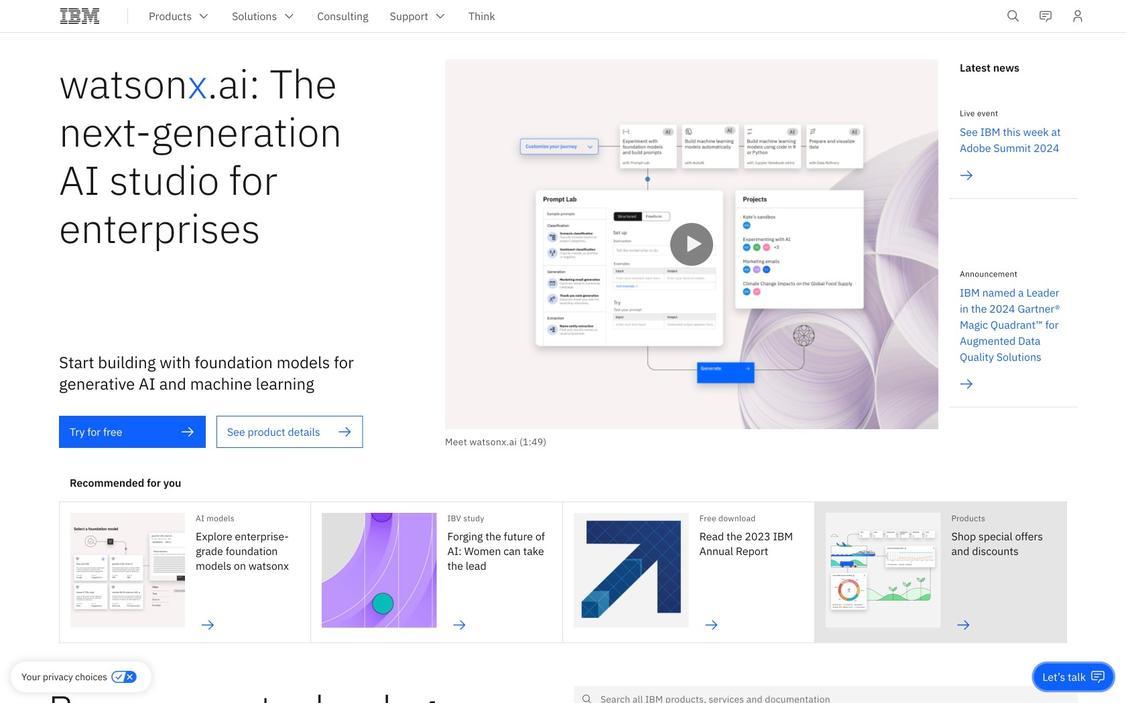 Task type: locate. For each thing, give the bounding box(es) containing it.
your privacy choices element
[[21, 670, 107, 685]]



Task type: describe. For each thing, give the bounding box(es) containing it.
let's talk element
[[1043, 670, 1086, 685]]



